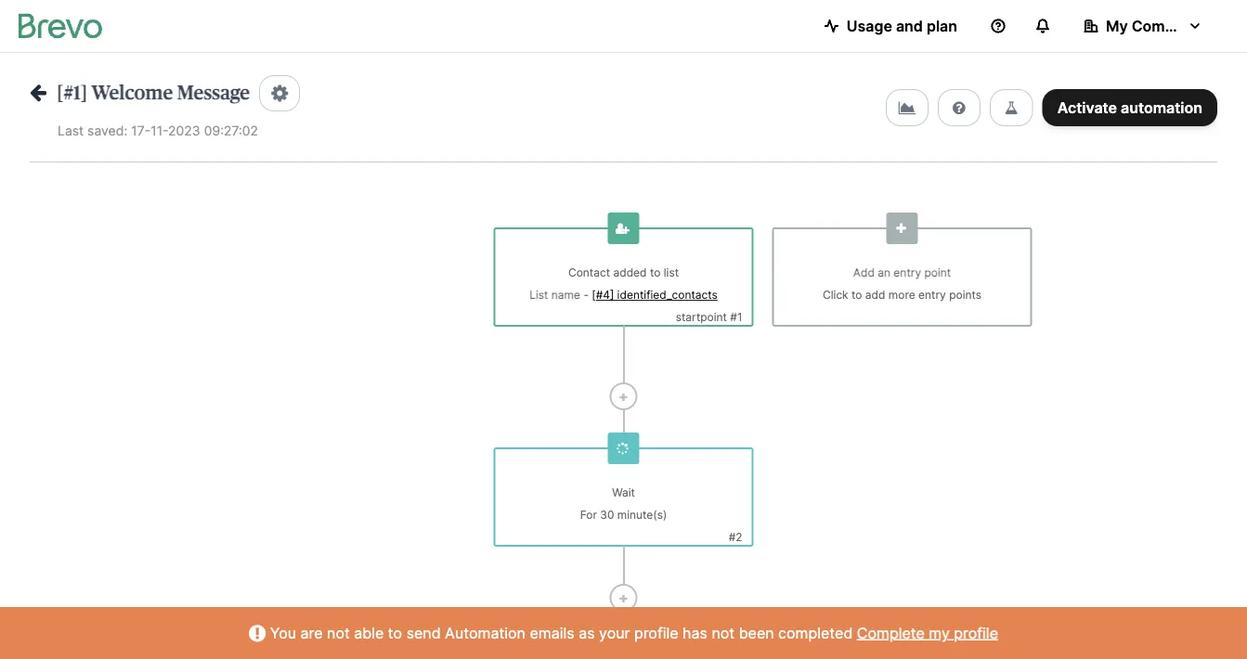 Task type: locate. For each thing, give the bounding box(es) containing it.
[#4] identified_contacts link
[[592, 288, 718, 302]]

entry down point
[[919, 288, 946, 302]]

to left list
[[650, 266, 661, 280]]

point
[[925, 266, 951, 280]]

my company button
[[1069, 7, 1218, 45]]

flask image
[[1005, 100, 1019, 115]]

last
[[58, 123, 84, 138]]

1 horizontal spatial to
[[650, 266, 661, 280]]

company
[[1132, 17, 1201, 35]]

you are not able to send automation emails as your profile has not been completed complete my profile
[[266, 624, 999, 642]]

1 vertical spatial to
[[852, 288, 862, 302]]

wait for 30 minute(s) #2
[[580, 486, 743, 544]]

usage
[[847, 17, 893, 35]]

entry
[[894, 266, 922, 280], [919, 288, 946, 302]]

to
[[650, 266, 661, 280], [852, 288, 862, 302], [388, 624, 402, 642]]

[#1]                             welcome message link
[[30, 82, 250, 102]]

-
[[584, 288, 589, 302]]

17-
[[131, 123, 151, 138]]

[#1]                             welcome message
[[57, 83, 250, 102]]

not right the are
[[327, 624, 350, 642]]

#1
[[730, 311, 743, 324]]

1 horizontal spatial not
[[712, 624, 735, 642]]

area chart image
[[899, 100, 916, 115]]

[#1]
[[57, 83, 87, 102]]

2 vertical spatial to
[[388, 624, 402, 642]]

usage and plan button
[[810, 7, 973, 45]]

welcome
[[92, 83, 173, 102]]

2 horizontal spatial to
[[852, 288, 862, 302]]

profile
[[634, 624, 679, 642], [954, 624, 999, 642]]

09:27:02
[[204, 123, 258, 138]]

name
[[552, 288, 581, 302]]

been
[[739, 624, 774, 642]]

0 vertical spatial entry
[[894, 266, 922, 280]]

0 horizontal spatial not
[[327, 624, 350, 642]]

profile right my
[[954, 624, 999, 642]]

are
[[301, 624, 323, 642]]

1 not from the left
[[327, 624, 350, 642]]

entry up more
[[894, 266, 922, 280]]

automation
[[445, 624, 526, 642]]

0 vertical spatial to
[[650, 266, 661, 280]]

automation
[[1121, 98, 1203, 117]]

for
[[580, 509, 597, 522]]

cog image
[[271, 84, 288, 103]]

profile left has
[[634, 624, 679, 642]]

my
[[1106, 17, 1128, 35]]

last saved: 17-11-2023 09:27:02
[[58, 123, 258, 138]]

0 horizontal spatial profile
[[634, 624, 679, 642]]

not right has
[[712, 624, 735, 642]]

not
[[327, 624, 350, 642], [712, 624, 735, 642]]

list
[[664, 266, 679, 280]]

your
[[599, 624, 630, 642]]

add
[[866, 288, 886, 302]]

complete
[[857, 624, 925, 642]]

activate automation
[[1058, 98, 1203, 117]]

able
[[354, 624, 384, 642]]

add an entry point click to add more entry points
[[823, 266, 982, 302]]

2023
[[168, 123, 200, 138]]

usage and plan
[[847, 17, 958, 35]]

1 profile from the left
[[634, 624, 679, 642]]

1 horizontal spatial profile
[[954, 624, 999, 642]]

to right able
[[388, 624, 402, 642]]

to left add
[[852, 288, 862, 302]]

as
[[579, 624, 595, 642]]

2 profile from the left
[[954, 624, 999, 642]]

30
[[600, 509, 614, 522]]



Task type: describe. For each thing, give the bounding box(es) containing it.
message
[[177, 83, 250, 102]]

an
[[878, 266, 891, 280]]

has
[[683, 624, 708, 642]]

#2
[[729, 531, 743, 544]]

minute(s)
[[618, 509, 667, 522]]

2 not from the left
[[712, 624, 735, 642]]

question circle image
[[953, 100, 966, 115]]

startpoint
[[676, 311, 727, 324]]

to inside add an entry point click to add more entry points
[[852, 288, 862, 302]]

added
[[613, 266, 647, 280]]

saved:
[[87, 123, 128, 138]]

plan
[[927, 17, 958, 35]]

you
[[270, 624, 296, 642]]

click
[[823, 288, 849, 302]]

add
[[854, 266, 875, 280]]

exclamation circle image
[[249, 626, 266, 641]]

more
[[889, 288, 916, 302]]

activate automation button
[[1043, 89, 1218, 126]]

wait
[[612, 486, 635, 500]]

my
[[929, 624, 950, 642]]

points
[[950, 288, 982, 302]]

0 horizontal spatial to
[[388, 624, 402, 642]]

completed
[[779, 624, 853, 642]]

activate
[[1058, 98, 1118, 117]]

arrow left image
[[30, 82, 46, 101]]

to inside contact added to list list name - [#4] identified_contacts startpoint #1
[[650, 266, 661, 280]]

11-
[[151, 123, 168, 138]]

list
[[530, 288, 548, 302]]

my company
[[1106, 17, 1201, 35]]

contact
[[568, 266, 610, 280]]

[#4]
[[592, 288, 614, 302]]

and
[[896, 17, 923, 35]]

complete my profile link
[[857, 624, 999, 642]]

contact added to list list name - [#4] identified_contacts startpoint #1
[[530, 266, 743, 324]]

identified_contacts
[[617, 288, 718, 302]]

emails
[[530, 624, 575, 642]]

1 vertical spatial entry
[[919, 288, 946, 302]]

send
[[407, 624, 441, 642]]



Task type: vqa. For each thing, say whether or not it's contained in the screenshot.
Logs to the bottom
no



